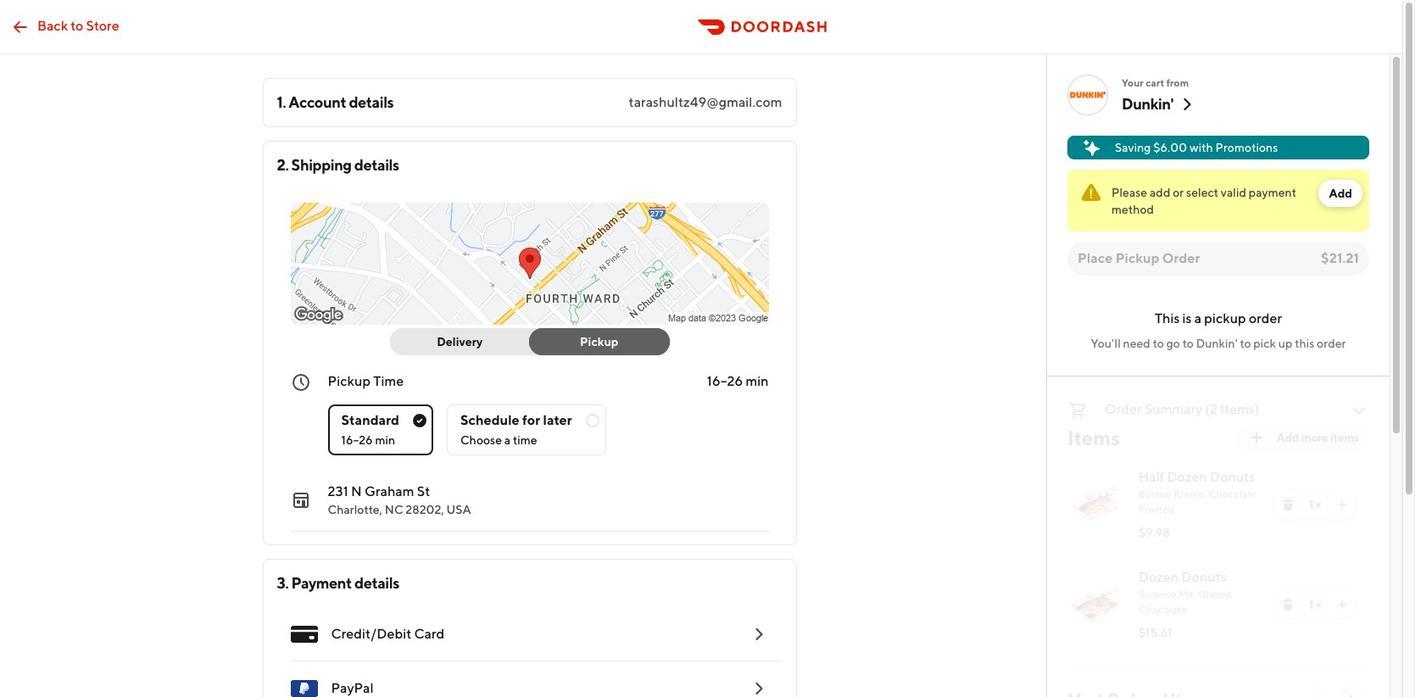 Task type: vqa. For each thing, say whether or not it's contained in the screenshot.
Your Cart From
yes



Task type: describe. For each thing, give the bounding box(es) containing it.
credit/debit
[[331, 626, 412, 642]]

$21.21
[[1322, 250, 1360, 266]]

add new payment method image
[[749, 679, 769, 697]]

tarashultz49@gmail.com
[[629, 94, 783, 110]]

order
[[1163, 250, 1201, 266]]

28202,
[[406, 503, 444, 517]]

to left pick
[[1241, 337, 1252, 350]]

valid
[[1221, 186, 1247, 199]]

0 horizontal spatial dunkin'
[[1122, 95, 1174, 113]]

choose
[[461, 433, 502, 447]]

0 horizontal spatial order
[[1249, 310, 1283, 327]]

1 horizontal spatial dunkin'
[[1197, 337, 1238, 350]]

3. payment
[[277, 574, 352, 592]]

details for 1. account details
[[349, 93, 394, 111]]

saving $6.00 with promotions
[[1115, 141, 1279, 154]]

16–26 inside "option group"
[[341, 433, 373, 447]]

pickup for pickup
[[580, 335, 619, 349]]

to right go
[[1183, 337, 1194, 350]]

this is a pickup order
[[1155, 310, 1283, 327]]

select
[[1187, 186, 1219, 199]]

1. account details
[[277, 93, 394, 111]]

menu containing credit/debit card
[[277, 607, 783, 697]]

graham
[[365, 484, 414, 500]]

1 horizontal spatial a
[[1195, 310, 1202, 327]]

time
[[513, 433, 538, 447]]

status containing please add or select valid payment method
[[1068, 170, 1370, 232]]

saving $6.00 with promotions button
[[1068, 136, 1370, 159]]

0 vertical spatial 16–26 min
[[707, 373, 769, 389]]

1. account
[[277, 93, 346, 111]]

place pickup order
[[1078, 250, 1201, 266]]

back to store link
[[0, 10, 129, 44]]

add button
[[1319, 180, 1363, 207]]

this
[[1295, 337, 1315, 350]]

back
[[37, 17, 68, 34]]

cart
[[1146, 76, 1165, 89]]

from
[[1167, 76, 1189, 89]]

place
[[1078, 250, 1113, 266]]

pickup for pickup time
[[328, 373, 371, 389]]

a inside "option group"
[[505, 433, 511, 447]]

promotions
[[1216, 141, 1279, 154]]

schedule
[[461, 412, 520, 428]]

st
[[417, 484, 430, 500]]

back to store
[[37, 17, 119, 34]]

choose a time
[[461, 433, 538, 447]]

need
[[1124, 337, 1151, 350]]

231 n graham st charlotte,  nc 28202,  usa
[[328, 484, 472, 517]]

please
[[1112, 186, 1148, 199]]

with
[[1190, 141, 1214, 154]]

details for 3. payment details
[[355, 574, 399, 592]]



Task type: locate. For each thing, give the bounding box(es) containing it.
16–26
[[707, 373, 743, 389], [341, 433, 373, 447]]

menu
[[277, 607, 783, 697]]

your
[[1122, 76, 1144, 89]]

standard
[[341, 412, 400, 428]]

method
[[1112, 203, 1155, 216]]

show menu image
[[291, 621, 318, 648]]

time
[[373, 373, 404, 389]]

1 vertical spatial dunkin'
[[1197, 337, 1238, 350]]

add
[[1330, 187, 1353, 200]]

details
[[349, 93, 394, 111], [354, 156, 399, 174], [355, 574, 399, 592]]

nc
[[385, 503, 403, 517]]

status
[[1068, 170, 1370, 232]]

paypal
[[331, 680, 374, 696]]

option group containing standard
[[328, 391, 769, 456]]

a right is
[[1195, 310, 1202, 327]]

charlotte,
[[328, 503, 383, 517]]

details for 2. shipping details
[[354, 156, 399, 174]]

details right '2. shipping'
[[354, 156, 399, 174]]

dunkin' down this is a pickup order
[[1197, 337, 1238, 350]]

0 vertical spatial 16–26
[[707, 373, 743, 389]]

to left go
[[1153, 337, 1165, 350]]

pickup
[[1116, 250, 1160, 266], [580, 335, 619, 349], [328, 373, 371, 389]]

min
[[746, 373, 769, 389], [375, 433, 395, 447]]

0 horizontal spatial 16–26
[[341, 433, 373, 447]]

0 horizontal spatial min
[[375, 433, 395, 447]]

pick
[[1254, 337, 1277, 350]]

1 vertical spatial 16–26
[[341, 433, 373, 447]]

schedule for later
[[461, 412, 572, 428]]

for
[[523, 412, 541, 428]]

0 horizontal spatial a
[[505, 433, 511, 447]]

a left 'time'
[[505, 433, 511, 447]]

is
[[1183, 310, 1192, 327]]

card
[[414, 626, 445, 642]]

details up credit/debit
[[355, 574, 399, 592]]

your cart from
[[1122, 76, 1189, 89]]

delivery
[[437, 335, 483, 349]]

you'll need to go to dunkin' to pick up this order
[[1091, 337, 1347, 350]]

1 vertical spatial details
[[354, 156, 399, 174]]

or
[[1173, 186, 1184, 199]]

add
[[1150, 186, 1171, 199]]

please add or select valid payment method
[[1112, 186, 1297, 216]]

delivery or pickup selector option group
[[390, 328, 670, 355]]

later
[[543, 412, 572, 428]]

order
[[1249, 310, 1283, 327], [1317, 337, 1347, 350]]

0 vertical spatial dunkin'
[[1122, 95, 1174, 113]]

1 vertical spatial pickup
[[580, 335, 619, 349]]

1 vertical spatial a
[[505, 433, 511, 447]]

to
[[71, 17, 83, 34], [1153, 337, 1165, 350], [1183, 337, 1194, 350], [1241, 337, 1252, 350]]

0 vertical spatial pickup
[[1116, 250, 1160, 266]]

1 horizontal spatial 16–26
[[707, 373, 743, 389]]

up
[[1279, 337, 1293, 350]]

0 horizontal spatial pickup
[[328, 373, 371, 389]]

0 vertical spatial min
[[746, 373, 769, 389]]

1 vertical spatial 16–26 min
[[341, 433, 395, 447]]

None radio
[[328, 405, 433, 456], [447, 405, 606, 456], [328, 405, 433, 456], [447, 405, 606, 456]]

go
[[1167, 337, 1181, 350]]

usa
[[447, 503, 472, 517]]

2. shipping details
[[277, 156, 399, 174]]

a
[[1195, 310, 1202, 327], [505, 433, 511, 447]]

0 vertical spatial a
[[1195, 310, 1202, 327]]

231
[[328, 484, 349, 500]]

2 vertical spatial details
[[355, 574, 399, 592]]

dunkin' down the cart
[[1122, 95, 1174, 113]]

this
[[1155, 310, 1180, 327]]

you'll
[[1091, 337, 1121, 350]]

2 horizontal spatial pickup
[[1116, 250, 1160, 266]]

store
[[86, 17, 119, 34]]

3. payment details
[[277, 574, 399, 592]]

n
[[351, 484, 362, 500]]

payment
[[1249, 186, 1297, 199]]

2. shipping
[[277, 156, 352, 174]]

0 horizontal spatial 16–26 min
[[341, 433, 395, 447]]

to right back
[[71, 17, 83, 34]]

$6.00
[[1154, 141, 1188, 154]]

dunkin'
[[1122, 95, 1174, 113], [1197, 337, 1238, 350]]

details right 1. account at the top left of page
[[349, 93, 394, 111]]

dunkin' link
[[1122, 94, 1198, 115]]

pickup time
[[328, 373, 404, 389]]

1 horizontal spatial pickup
[[580, 335, 619, 349]]

saving
[[1115, 141, 1152, 154]]

1 vertical spatial order
[[1317, 337, 1347, 350]]

2 vertical spatial pickup
[[328, 373, 371, 389]]

add new payment method image
[[749, 624, 769, 645]]

16–26 min
[[707, 373, 769, 389], [341, 433, 395, 447]]

credit/debit card
[[331, 626, 445, 642]]

order right this
[[1317, 337, 1347, 350]]

pickup inside 'option'
[[580, 335, 619, 349]]

1 horizontal spatial order
[[1317, 337, 1347, 350]]

pickup
[[1205, 310, 1247, 327]]

0 vertical spatial order
[[1249, 310, 1283, 327]]

Pickup radio
[[529, 328, 670, 355]]

0 vertical spatial details
[[349, 93, 394, 111]]

option group
[[328, 391, 769, 456]]

1 vertical spatial min
[[375, 433, 395, 447]]

order up pick
[[1249, 310, 1283, 327]]

Delivery radio
[[390, 328, 540, 355]]

1 horizontal spatial 16–26 min
[[707, 373, 769, 389]]

1 horizontal spatial min
[[746, 373, 769, 389]]



